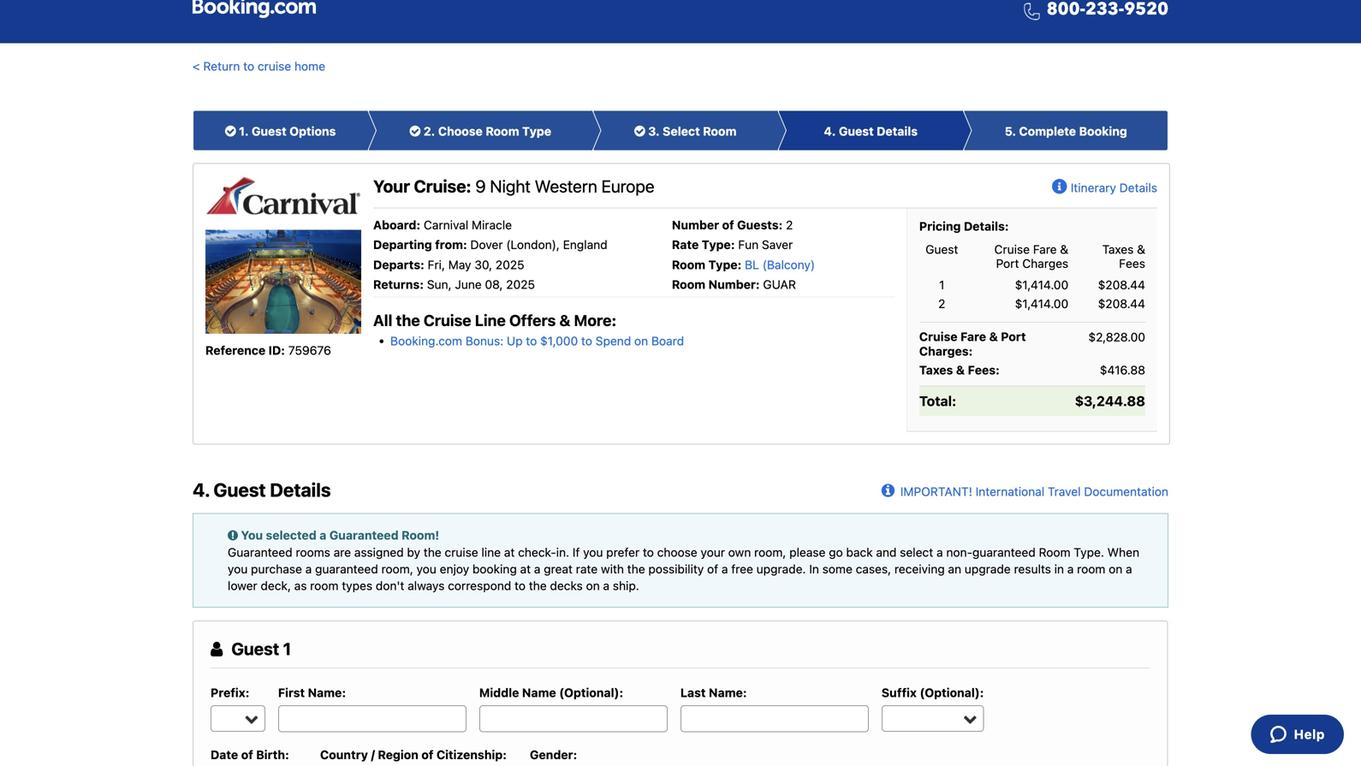 Task type: describe. For each thing, give the bounding box(es) containing it.
as
[[294, 579, 307, 593]]

line
[[482, 545, 501, 560]]

1 vertical spatial type:
[[709, 258, 742, 272]]

3. select room
[[649, 124, 737, 138]]

your
[[701, 545, 725, 560]]

a down with
[[603, 579, 610, 593]]

carnival cruise line image
[[206, 176, 361, 216]]

purchase
[[251, 562, 302, 576]]

1 (optional): from the left
[[560, 686, 624, 700]]

fees
[[1120, 257, 1146, 271]]

cruise for cruise fare & port charges:
[[920, 330, 958, 344]]

cruise inside guaranteed rooms are assigned by the cruise line at check-in. if you prefer to choose your own room, please go back and select a non-guaranteed room type. when you purchase a guaranteed room, you enjoy booking at a great rate with the possibility of a free upgrade. in some cases, receiving an upgrade results in a room on a lower deck, as room types don't always correspond to the decks on a ship.
[[445, 545, 479, 560]]

2 horizontal spatial on
[[1109, 562, 1123, 576]]

always
[[408, 579, 445, 593]]

number
[[672, 218, 720, 232]]

some
[[823, 562, 853, 576]]

options
[[290, 124, 336, 138]]

$2,828.00
[[1089, 330, 1146, 344]]

0 vertical spatial room,
[[755, 545, 787, 560]]

complete
[[1020, 124, 1077, 138]]

0 vertical spatial cruise
[[258, 59, 291, 73]]

fare for charges
[[1034, 242, 1057, 256]]

booking
[[473, 562, 517, 576]]

/
[[371, 748, 375, 762]]

receiving
[[895, 562, 945, 576]]

lower
[[228, 579, 258, 593]]

port for cruise fare & port charges
[[997, 257, 1020, 271]]

free
[[732, 562, 754, 576]]

1 horizontal spatial 2
[[939, 297, 946, 311]]

country / region of citizenship:
[[320, 748, 507, 762]]

$1,000
[[541, 334, 578, 348]]

the down great
[[529, 579, 547, 593]]

759676
[[288, 343, 331, 357]]

last
[[681, 686, 706, 700]]

don't
[[376, 579, 405, 593]]

important!
[[901, 485, 973, 499]]

1 horizontal spatial guaranteed
[[973, 545, 1036, 560]]

& inside the taxes & fees
[[1138, 242, 1146, 256]]

bl (balcony) link
[[745, 258, 816, 272]]

check circle image for 2.
[[410, 125, 421, 138]]

suffix (optional):
[[882, 686, 984, 700]]

0 horizontal spatial 4.
[[193, 479, 210, 501]]

line
[[475, 311, 506, 330]]

$416.88
[[1101, 363, 1146, 377]]

cruise inside all the cruise line offers & more: booking.com bonus: up to $1,000 to spend on board
[[424, 311, 472, 330]]

number:
[[709, 277, 760, 292]]

First Name: text field
[[278, 706, 467, 733]]

$208.44 for 1
[[1099, 278, 1146, 292]]

a down when
[[1126, 562, 1133, 576]]

from:
[[435, 238, 467, 252]]

rate
[[672, 238, 699, 252]]

all
[[373, 311, 393, 330]]

name: for first name:
[[308, 686, 346, 700]]

to down booking
[[515, 579, 526, 593]]

port for cruise fare & port charges:
[[1002, 330, 1027, 344]]

2 vertical spatial details
[[270, 479, 331, 501]]

0 vertical spatial guaranteed
[[330, 529, 399, 543]]

to right up
[[526, 334, 537, 348]]

to right prefer on the bottom left of the page
[[643, 545, 654, 560]]

booking.com home image
[[193, 0, 316, 19]]

by
[[407, 545, 421, 560]]

middle
[[480, 686, 519, 700]]

may
[[449, 258, 472, 272]]

5.
[[1005, 124, 1017, 138]]

reference id: 759676
[[206, 343, 331, 357]]

booking.com bonus: up to $1,000 to spend on board link
[[391, 334, 684, 348]]

in
[[810, 562, 820, 576]]

fri,
[[428, 258, 445, 272]]

carnival
[[424, 218, 469, 232]]

guaranteed inside guaranteed rooms are assigned by the cruise line at check-in. if you prefer to choose your own room, please go back and select a non-guaranteed room type. when you purchase a guaranteed room, you enjoy booking at a great rate with the possibility of a free upgrade. in some cases, receiving an upgrade results in a room on a lower deck, as room types don't always correspond to the decks on a ship.
[[228, 545, 293, 560]]

1 horizontal spatial at
[[520, 562, 531, 576]]

prefix:
[[211, 686, 250, 700]]

returns:
[[373, 277, 424, 292]]

type.
[[1074, 545, 1105, 560]]

check circle image for 1.
[[225, 125, 236, 138]]

0 horizontal spatial 4. guest details
[[193, 479, 331, 501]]

5. complete booking
[[1005, 124, 1128, 138]]

< return to cruise home link
[[193, 59, 325, 73]]

a down rooms
[[305, 562, 312, 576]]

guaranteed rooms are assigned by the cruise line at check-in. if you prefer to choose your own room, please go back and select a non-guaranteed room type. when you purchase a guaranteed room, you enjoy booking at a great rate with the possibility of a free upgrade. in some cases, receiving an upgrade results in a room on a lower deck, as room types don't always correspond to the decks on a ship.
[[228, 545, 1140, 593]]

<
[[193, 59, 200, 73]]

correspond
[[448, 579, 512, 593]]

selected
[[266, 529, 317, 543]]

cruise:
[[414, 176, 472, 196]]

name: for last name:
[[709, 686, 747, 700]]

own
[[729, 545, 751, 560]]

ship.
[[613, 579, 640, 593]]

select
[[900, 545, 934, 560]]

info circle image for important! international travel documentation
[[882, 480, 901, 497]]

9
[[476, 176, 486, 196]]

details inside "link"
[[1120, 181, 1158, 195]]

june
[[455, 277, 482, 292]]

choose
[[658, 545, 698, 560]]

upgrade.
[[757, 562, 806, 576]]

date of birth:
[[211, 748, 289, 762]]

of inside guaranteed rooms are assigned by the cruise line at check-in. if you prefer to choose your own room, please go back and select a non-guaranteed room type. when you purchase a guaranteed room, you enjoy booking at a great rate with the possibility of a free upgrade. in some cases, receiving an upgrade results in a room on a lower deck, as room types don't always correspond to the decks on a ship.
[[708, 562, 719, 576]]

$1,414.00 for 2
[[1016, 297, 1069, 311]]

middle name (optional):
[[480, 686, 624, 700]]

1. guest options
[[239, 124, 336, 138]]

a left the non-
[[937, 545, 944, 560]]

gender:
[[530, 748, 578, 762]]

back
[[847, 545, 873, 560]]

exclamation circle image
[[228, 530, 238, 542]]

western
[[535, 176, 598, 196]]

your
[[373, 176, 410, 196]]

booking.com
[[391, 334, 463, 348]]

region
[[378, 748, 419, 762]]

0 vertical spatial room
[[1078, 562, 1106, 576]]

on inside all the cruise line offers & more: booking.com bonus: up to $1,000 to spend on board
[[635, 334, 649, 348]]

the up the ship.
[[628, 562, 646, 576]]

a down check- on the bottom of page
[[534, 562, 541, 576]]

itinerary details
[[1071, 181, 1158, 195]]

of inside number of guests: 2 rate type: fun saver room type: bl (balcony) room number: guar
[[723, 218, 735, 232]]

user image
[[211, 641, 223, 658]]

suffix
[[882, 686, 917, 700]]

08,
[[485, 277, 503, 292]]

cases,
[[856, 562, 892, 576]]

$3,244.88
[[1075, 393, 1146, 409]]

0 horizontal spatial on
[[586, 579, 600, 593]]



Task type: locate. For each thing, give the bounding box(es) containing it.
& inside cruise fare & port charges:
[[990, 330, 999, 344]]

check-
[[518, 545, 557, 560]]

2 check circle image from the left
[[410, 125, 421, 138]]

1 vertical spatial info circle image
[[882, 480, 901, 497]]

1 vertical spatial 2025
[[506, 277, 535, 292]]

you up always
[[417, 562, 437, 576]]

4. guest details main content
[[184, 98, 1178, 767]]

0 vertical spatial 2
[[786, 218, 794, 232]]

fare inside cruise fare & port charges
[[1034, 242, 1057, 256]]

of
[[723, 218, 735, 232], [708, 562, 719, 576], [241, 748, 253, 762], [422, 748, 434, 762]]

0 horizontal spatial info circle image
[[882, 480, 901, 497]]

a right in
[[1068, 562, 1074, 576]]

type
[[522, 124, 552, 138]]

guaranteed
[[973, 545, 1036, 560], [315, 562, 378, 576]]

1 vertical spatial at
[[520, 562, 531, 576]]

when
[[1108, 545, 1140, 560]]

guar
[[763, 277, 797, 292]]

info circle image down '5. complete booking'
[[1053, 179, 1071, 196]]

a up rooms
[[320, 529, 327, 543]]

4. guest details
[[824, 124, 918, 138], [193, 479, 331, 501]]

room, up upgrade.
[[755, 545, 787, 560]]

0 horizontal spatial at
[[504, 545, 515, 560]]

fare up charges
[[1034, 242, 1057, 256]]

saver
[[762, 238, 793, 252]]

& left "fees:"
[[957, 363, 965, 377]]

booking
[[1080, 124, 1128, 138]]

1 vertical spatial details
[[1120, 181, 1158, 195]]

0 horizontal spatial room
[[310, 579, 339, 593]]

& up fees
[[1138, 242, 1146, 256]]

guaranteed down are
[[315, 562, 378, 576]]

2 up charges:
[[939, 297, 946, 311]]

1 vertical spatial guaranteed
[[315, 562, 378, 576]]

itinerary details link
[[1053, 176, 1158, 200]]

0 vertical spatial 4.
[[824, 124, 836, 138]]

a left the "free"
[[722, 562, 728, 576]]

pricing
[[920, 219, 961, 233]]

cruise left home
[[258, 59, 291, 73]]

at down check- on the bottom of page
[[520, 562, 531, 576]]

0 horizontal spatial fare
[[961, 330, 987, 344]]

of right region
[[422, 748, 434, 762]]

$1,414.00 for 1
[[1016, 278, 1069, 292]]

you right if
[[583, 545, 603, 560]]

1 vertical spatial $1,414.00
[[1016, 297, 1069, 311]]

4.
[[824, 124, 836, 138], [193, 479, 210, 501]]

miracle
[[472, 218, 512, 232]]

port inside cruise fare & port charges
[[997, 257, 1020, 271]]

room
[[486, 124, 520, 138], [703, 124, 737, 138], [672, 258, 706, 272], [672, 277, 706, 292], [1039, 545, 1071, 560]]

0 vertical spatial details
[[877, 124, 918, 138]]

Last Name: text field
[[681, 706, 869, 733]]

cruise up enjoy at the left
[[445, 545, 479, 560]]

country
[[320, 748, 368, 762]]

to right return
[[243, 59, 255, 73]]

0 horizontal spatial 1
[[283, 639, 291, 659]]

1 horizontal spatial cruise
[[445, 545, 479, 560]]

0 horizontal spatial name:
[[308, 686, 346, 700]]

fees:
[[968, 363, 1000, 377]]

1 vertical spatial 2
[[939, 297, 946, 311]]

charges:
[[920, 344, 973, 358]]

1 vertical spatial room
[[310, 579, 339, 593]]

room down type.
[[1078, 562, 1106, 576]]

1 vertical spatial 4. guest details
[[193, 479, 331, 501]]

1 check circle image from the left
[[225, 125, 236, 138]]

you selected a guaranteed room!
[[238, 529, 440, 543]]

and
[[877, 545, 897, 560]]

fare for charges:
[[961, 330, 987, 344]]

check circle image
[[225, 125, 236, 138], [410, 125, 421, 138], [635, 125, 646, 138]]

choose
[[438, 124, 483, 138]]

1 horizontal spatial info circle image
[[1053, 179, 1071, 196]]

id:
[[269, 343, 285, 357]]

check circle image for 3.
[[635, 125, 646, 138]]

1 vertical spatial guaranteed
[[228, 545, 293, 560]]

2 horizontal spatial you
[[583, 545, 603, 560]]

1 horizontal spatial room
[[1078, 562, 1106, 576]]

cruise up booking.com
[[424, 311, 472, 330]]

number of guests: 2 rate type: fun saver room type: bl (balcony) room number: guar
[[672, 218, 816, 292]]

1 horizontal spatial details
[[877, 124, 918, 138]]

guaranteed up upgrade
[[973, 545, 1036, 560]]

(optional): right suffix
[[920, 686, 984, 700]]

None text field
[[480, 706, 668, 733]]

0 vertical spatial type:
[[702, 238, 735, 252]]

on left 'board'
[[635, 334, 649, 348]]

sun,
[[427, 277, 452, 292]]

1 horizontal spatial name:
[[709, 686, 747, 700]]

rate
[[576, 562, 598, 576]]

0 horizontal spatial details
[[270, 479, 331, 501]]

2 inside number of guests: 2 rate type: fun saver room type: bl (balcony) room number: guar
[[786, 218, 794, 232]]

the right by
[[424, 545, 442, 560]]

2 $1,414.00 from the top
[[1016, 297, 1069, 311]]

taxes up fees
[[1103, 242, 1134, 256]]

0 horizontal spatial check circle image
[[225, 125, 236, 138]]

0 horizontal spatial taxes
[[920, 363, 954, 377]]

board
[[652, 334, 684, 348]]

check circle image left 2.
[[410, 125, 421, 138]]

port down charges
[[1002, 330, 1027, 344]]

1 vertical spatial cruise
[[445, 545, 479, 560]]

$208.44 for 2
[[1099, 297, 1146, 311]]

0 horizontal spatial cruise
[[424, 311, 472, 330]]

in.
[[557, 545, 570, 560]]

1 horizontal spatial room,
[[755, 545, 787, 560]]

2 horizontal spatial check circle image
[[635, 125, 646, 138]]

1 vertical spatial $208.44
[[1099, 297, 1146, 311]]

port inside cruise fare & port charges:
[[1002, 330, 1027, 344]]

info circle image inside important! international travel documentation link
[[882, 480, 901, 497]]

cruise
[[995, 242, 1030, 256], [424, 311, 472, 330], [920, 330, 958, 344]]

0 vertical spatial fare
[[1034, 242, 1057, 256]]

0 horizontal spatial (optional):
[[560, 686, 624, 700]]

guests:
[[738, 218, 783, 232]]

the inside all the cruise line offers & more: booking.com bonus: up to $1,000 to spend on board
[[396, 311, 420, 330]]

1 horizontal spatial guaranteed
[[330, 529, 399, 543]]

& up charges
[[1061, 242, 1069, 256]]

1 $1,414.00 from the top
[[1016, 278, 1069, 292]]

your cruise: 9 night western europe
[[373, 176, 655, 196]]

name: right 'last'
[[709, 686, 747, 700]]

port left charges
[[997, 257, 1020, 271]]

taxes inside the taxes & fees
[[1103, 242, 1134, 256]]

carnival miracle image
[[206, 230, 361, 334]]

1 horizontal spatial (optional):
[[920, 686, 984, 700]]

0 horizontal spatial cruise
[[258, 59, 291, 73]]

1 horizontal spatial fare
[[1034, 242, 1057, 256]]

bl
[[745, 258, 760, 272]]

1 name: from the left
[[308, 686, 346, 700]]

1 horizontal spatial on
[[635, 334, 649, 348]]

1 vertical spatial taxes
[[920, 363, 954, 377]]

1 vertical spatial fare
[[961, 330, 987, 344]]

pricing details:
[[920, 219, 1009, 233]]

0 vertical spatial $1,414.00
[[1016, 278, 1069, 292]]

1 $208.44 from the top
[[1099, 278, 1146, 292]]

the
[[396, 311, 420, 330], [424, 545, 442, 560], [628, 562, 646, 576], [529, 579, 547, 593]]

charges
[[1023, 257, 1069, 271]]

reference
[[206, 343, 266, 357]]

room right as
[[310, 579, 339, 593]]

2 name: from the left
[[709, 686, 747, 700]]

on
[[635, 334, 649, 348], [1109, 562, 1123, 576], [586, 579, 600, 593]]

please
[[790, 545, 826, 560]]

0 horizontal spatial you
[[228, 562, 248, 576]]

info circle image for itinerary details
[[1053, 179, 1071, 196]]

name
[[522, 686, 557, 700]]

room inside guaranteed rooms are assigned by the cruise line at check-in. if you prefer to choose your own room, please go back and select a non-guaranteed room type. when you purchase a guaranteed room, you enjoy booking at a great rate with the possibility of a free upgrade. in some cases, receiving an upgrade results in a room on a lower deck, as room types don't always correspond to the decks on a ship.
[[1039, 545, 1071, 560]]

you up lower on the left bottom of page
[[228, 562, 248, 576]]

0 vertical spatial taxes
[[1103, 242, 1134, 256]]

total:
[[920, 393, 957, 409]]

on down when
[[1109, 562, 1123, 576]]

1 horizontal spatial taxes
[[1103, 242, 1134, 256]]

a
[[320, 529, 327, 543], [937, 545, 944, 560], [305, 562, 312, 576], [534, 562, 541, 576], [722, 562, 728, 576], [1068, 562, 1074, 576], [1126, 562, 1133, 576], [603, 579, 610, 593]]

1 horizontal spatial 1
[[940, 278, 945, 292]]

1 horizontal spatial you
[[417, 562, 437, 576]]

cruise down details:
[[995, 242, 1030, 256]]

the right all
[[396, 311, 420, 330]]

0 horizontal spatial room,
[[382, 562, 414, 576]]

taxes down charges:
[[920, 363, 954, 377]]

cruise inside cruise fare & port charges:
[[920, 330, 958, 344]]

0 vertical spatial $208.44
[[1099, 278, 1146, 292]]

cruise inside cruise fare & port charges
[[995, 242, 1030, 256]]

citizenship:
[[437, 748, 507, 762]]

& up "fees:"
[[990, 330, 999, 344]]

all the cruise line offers & more: booking.com bonus: up to $1,000 to spend on board
[[373, 311, 684, 348]]

guaranteed down the you
[[228, 545, 293, 560]]

2 horizontal spatial details
[[1120, 181, 1158, 195]]

2 up saver
[[786, 218, 794, 232]]

1 horizontal spatial 4. guest details
[[824, 124, 918, 138]]

0 vertical spatial at
[[504, 545, 515, 560]]

info circle image
[[1053, 179, 1071, 196], [882, 480, 901, 497]]

taxes for taxes & fees:
[[920, 363, 954, 377]]

of left guests:
[[723, 218, 735, 232]]

assigned
[[354, 545, 404, 560]]

bonus:
[[466, 334, 504, 348]]

cruise fare & port charges:
[[920, 330, 1027, 358]]

room,
[[755, 545, 787, 560], [382, 562, 414, 576]]

check circle image left 3.
[[635, 125, 646, 138]]

fare
[[1034, 242, 1057, 256], [961, 330, 987, 344]]

details
[[877, 124, 918, 138], [1120, 181, 1158, 195], [270, 479, 331, 501]]

& inside all the cruise line offers & more: booking.com bonus: up to $1,000 to spend on board
[[560, 311, 571, 330]]

prefer
[[607, 545, 640, 560]]

room, up don't
[[382, 562, 414, 576]]

aboard: carnival miracle departing from: dover (london), england departs: fri, may 30, 2025 returns: sun, june 08, 2025
[[373, 218, 608, 292]]

2 vertical spatial on
[[586, 579, 600, 593]]

30,
[[475, 258, 493, 272]]

1 horizontal spatial check circle image
[[410, 125, 421, 138]]

0 vertical spatial 4. guest details
[[824, 124, 918, 138]]

0 vertical spatial on
[[635, 334, 649, 348]]

& up $1,000 on the left of the page
[[560, 311, 571, 330]]

2025 up 08,
[[496, 258, 525, 272]]

$208.44 up "$2,828.00"
[[1099, 297, 1146, 311]]

0 vertical spatial guaranteed
[[973, 545, 1036, 560]]

$208.44 down fees
[[1099, 278, 1146, 292]]

first
[[278, 686, 305, 700]]

you
[[583, 545, 603, 560], [228, 562, 248, 576], [417, 562, 437, 576]]

rooms
[[296, 545, 331, 560]]

of down your
[[708, 562, 719, 576]]

0 horizontal spatial guaranteed
[[315, 562, 378, 576]]

1 horizontal spatial cruise
[[920, 330, 958, 344]]

2025 right 08,
[[506, 277, 535, 292]]

cruise up charges:
[[920, 330, 958, 344]]

1 vertical spatial 4.
[[193, 479, 210, 501]]

1 down pricing
[[940, 278, 945, 292]]

fare inside cruise fare & port charges:
[[961, 330, 987, 344]]

of right date
[[241, 748, 253, 762]]

taxes & fees
[[1103, 242, 1146, 271]]

3 check circle image from the left
[[635, 125, 646, 138]]

0 vertical spatial port
[[997, 257, 1020, 271]]

(optional): right name
[[560, 686, 624, 700]]

check circle image left the 1.
[[225, 125, 236, 138]]

1 up first
[[283, 639, 291, 659]]

name: right first
[[308, 686, 346, 700]]

select
[[663, 124, 700, 138]]

1 vertical spatial port
[[1002, 330, 1027, 344]]

2.
[[424, 124, 435, 138]]

1 vertical spatial room,
[[382, 562, 414, 576]]

2 (optional): from the left
[[920, 686, 984, 700]]

type: up number:
[[709, 258, 742, 272]]

departing
[[373, 238, 432, 252]]

non-
[[947, 545, 973, 560]]

home
[[295, 59, 325, 73]]

type: left fun
[[702, 238, 735, 252]]

to down more:
[[582, 334, 593, 348]]

date
[[211, 748, 238, 762]]

last name:
[[681, 686, 747, 700]]

2 $208.44 from the top
[[1099, 297, 1146, 311]]

< return to cruise home
[[193, 59, 325, 73]]

1 vertical spatial on
[[1109, 562, 1123, 576]]

types
[[342, 579, 373, 593]]

taxes & fees:
[[920, 363, 1000, 377]]

decks
[[550, 579, 583, 593]]

1 vertical spatial 1
[[283, 639, 291, 659]]

1 horizontal spatial 4.
[[824, 124, 836, 138]]

0 vertical spatial 2025
[[496, 258, 525, 272]]

birth:
[[256, 748, 289, 762]]

departs:
[[373, 258, 425, 272]]

0 horizontal spatial 2
[[786, 218, 794, 232]]

documentation
[[1085, 485, 1169, 499]]

& inside cruise fare & port charges
[[1061, 242, 1069, 256]]

are
[[334, 545, 351, 560]]

enjoy
[[440, 562, 470, 576]]

deck,
[[261, 579, 291, 593]]

up
[[507, 334, 523, 348]]

2 horizontal spatial cruise
[[995, 242, 1030, 256]]

on down rate
[[586, 579, 600, 593]]

taxes for taxes & fees
[[1103, 242, 1134, 256]]

at right line
[[504, 545, 515, 560]]

0 vertical spatial info circle image
[[1053, 179, 1071, 196]]

2
[[786, 218, 794, 232], [939, 297, 946, 311]]

0 horizontal spatial guaranteed
[[228, 545, 293, 560]]

an
[[949, 562, 962, 576]]

guaranteed up assigned
[[330, 529, 399, 543]]

1.
[[239, 124, 249, 138]]

cruise for cruise fare & port charges
[[995, 242, 1030, 256]]

info circle image up and
[[882, 480, 901, 497]]

info circle image inside itinerary details "link"
[[1053, 179, 1071, 196]]

fare up charges:
[[961, 330, 987, 344]]

0 vertical spatial 1
[[940, 278, 945, 292]]



Task type: vqa. For each thing, say whether or not it's contained in the screenshot.
Taxes corresponding to Taxes & Fees:
yes



